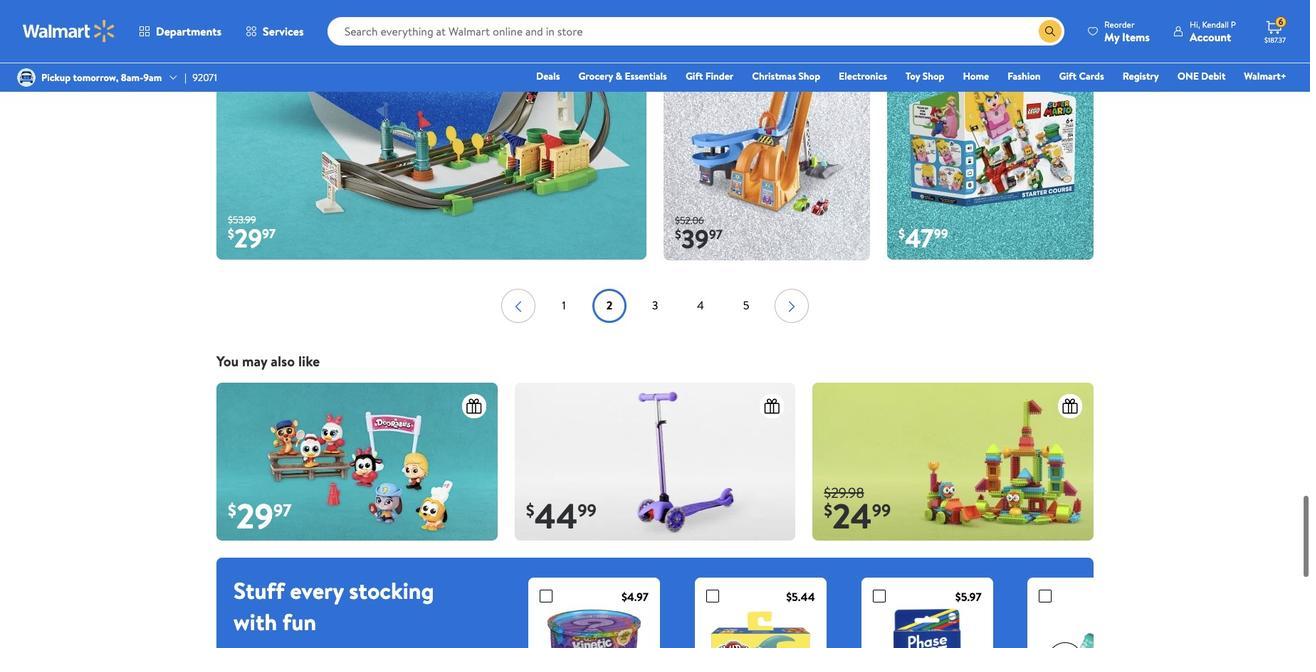 Task type: describe. For each thing, give the bounding box(es) containing it.
registry link
[[1117, 68, 1166, 84]]

44
[[535, 492, 578, 540]]

grocery & essentials
[[579, 69, 667, 83]]

$ inside the $53.99 $ 29 97
[[228, 225, 234, 242]]

$5.97
[[956, 589, 982, 605]]

97 for 39
[[709, 225, 723, 243]]

one
[[1178, 69, 1199, 83]]

grocery
[[579, 69, 613, 83]]

39
[[682, 221, 709, 257]]

fun
[[283, 606, 316, 638]]

$53.99
[[228, 212, 256, 226]]

departments button
[[127, 14, 234, 48]]

24
[[833, 492, 872, 540]]

$ 44 99
[[526, 492, 597, 540]]

lego super mario adventures with peach starter course 71403 , buildable game, toy with interactive figure, yellow toad & lemmy, birthday gift idea for kids, girls & boys image
[[887, 17, 1094, 259]]

3
[[652, 297, 658, 313]]

| 92071
[[185, 70, 217, 85]]

little people hot wheels racing loops tower toddler vehicle playset with sounds & 2 toy cars image
[[664, 17, 870, 260]]

deals link
[[530, 68, 567, 84]]

also
[[271, 351, 295, 371]]

departments
[[156, 24, 222, 39]]

walmart image
[[23, 20, 115, 43]]

stocking
[[349, 575, 434, 606]]

6
[[1279, 16, 1284, 28]]

walmart+
[[1245, 69, 1287, 83]]

hi,
[[1190, 18, 1201, 30]]

|
[[185, 70, 187, 85]]

$29.98 $ 24 99
[[824, 483, 891, 540]]

$52.06
[[675, 213, 704, 227]]

$ inside $ 29 97
[[228, 498, 236, 522]]

my
[[1105, 29, 1120, 45]]

kinetic sand surprise wild critters play set with storage $4.97 image
[[540, 606, 649, 649]]

$5.44
[[786, 589, 815, 605]]

registry
[[1123, 69, 1159, 83]]

play-doh kitchen creations lil' noodle play dough set - 4 color (2 piece) $5.44 image
[[706, 606, 815, 649]]

best choice products kids mini kick scooter toy w/ light-up wheels and height adjustable t-bar - purple image
[[515, 383, 796, 541]]

one debit link
[[1171, 68, 1232, 84]]

with
[[234, 606, 277, 638]]

99 for 44
[[578, 498, 597, 522]]

47
[[905, 220, 934, 256]]

$ 29 97
[[228, 492, 292, 540]]

toy
[[906, 69, 920, 83]]

8am-
[[121, 70, 143, 85]]

$ 47 99
[[899, 220, 948, 256]]

92071
[[192, 70, 217, 85]]

4
[[697, 297, 704, 313]]

next slide of list image
[[1048, 642, 1083, 649]]

stuff every stocking with fun
[[234, 575, 434, 638]]

every
[[290, 575, 344, 606]]

christmas shop
[[752, 69, 821, 83]]

reorder
[[1105, 18, 1135, 30]]

home
[[963, 69, 989, 83]]

$ inside $29.98 $ 24 99
[[824, 498, 833, 522]]

tomorrow,
[[73, 70, 119, 85]]

gift cards
[[1060, 69, 1105, 83]]

like
[[298, 351, 320, 371]]

1 link
[[547, 289, 581, 323]]

phase 10 card game, family game for adults & kids, challenging & exciting rummy-style play $5.97 image
[[873, 606, 982, 649]]

hot wheels mario kart circuit lite track set with 1:64 scale toy die-cast kart vehicle & launcher image
[[217, 17, 647, 259]]

mga's miniverse make it mini lifestyle series 1, replica collectibles, not edible, ages 8+ $7.99 image
[[1040, 606, 1148, 649]]



Task type: vqa. For each thing, say whether or not it's contained in the screenshot.
$349.77
no



Task type: locate. For each thing, give the bounding box(es) containing it.
29
[[234, 220, 262, 256], [236, 492, 274, 540]]

electronics link
[[833, 68, 894, 84]]

gift left finder
[[686, 69, 703, 83]]

gift left "cards"
[[1060, 69, 1077, 83]]

2
[[607, 297, 613, 313]]

1 horizontal spatial shop
[[923, 69, 945, 83]]

1 horizontal spatial 99
[[872, 498, 891, 522]]

p
[[1231, 18, 1237, 30]]

Walmart Site-Wide search field
[[327, 17, 1065, 46]]

2 gift from the left
[[1060, 69, 1077, 83]]

toy shop
[[906, 69, 945, 83]]

christmas shop link
[[746, 68, 827, 84]]

$187.37
[[1265, 35, 1286, 45]]

next page image
[[783, 295, 801, 318]]

97 inside $ 29 97
[[274, 498, 292, 522]]

shop right toy
[[923, 69, 945, 83]]

$4.97
[[622, 589, 649, 605]]

kendall
[[1203, 18, 1229, 30]]

stuff
[[234, 575, 285, 606]]

you
[[217, 351, 239, 371]]

9am
[[143, 70, 162, 85]]

 image
[[17, 68, 36, 87]]

1 shop from the left
[[799, 69, 821, 83]]

one debit
[[1178, 69, 1226, 83]]

home link
[[957, 68, 996, 84]]

gift for gift cards
[[1060, 69, 1077, 83]]

97 inside the $53.99 $ 29 97
[[262, 225, 276, 242]]

search icon image
[[1045, 26, 1056, 37]]

99
[[934, 225, 948, 242], [578, 498, 597, 522], [872, 498, 891, 522]]

pickup
[[41, 70, 71, 85]]

gift inside gift cards link
[[1060, 69, 1077, 83]]

gift inside gift finder 'link'
[[686, 69, 703, 83]]

None checkbox
[[540, 590, 553, 603], [873, 590, 886, 603], [540, 590, 553, 603], [873, 590, 886, 603]]

5
[[743, 297, 750, 313]]

disney doorables new ultimate pep rally, collectible figure set, styles may vary, kids toys for ages 5 up, walmart exclusive image
[[217, 383, 498, 541]]

hi, kendall p account
[[1190, 18, 1237, 45]]

services
[[263, 24, 304, 39]]

christmas
[[752, 69, 796, 83]]

29 inside the $53.99 $ 29 97
[[234, 220, 262, 256]]

gift finder link
[[679, 68, 740, 84]]

5 link
[[729, 289, 764, 323]]

account
[[1190, 29, 1232, 45]]

0 horizontal spatial shop
[[799, 69, 821, 83]]

$53.99 $ 29 97
[[228, 212, 276, 256]]

$52.06 $ 39 97
[[675, 213, 723, 257]]

you may also like
[[217, 351, 320, 371]]

toy shop link
[[900, 68, 951, 84]]

$ inside $ 47 99
[[899, 225, 905, 242]]

4 link
[[684, 289, 718, 323]]

services button
[[234, 14, 316, 48]]

gift
[[686, 69, 703, 83], [1060, 69, 1077, 83]]

cards
[[1079, 69, 1105, 83]]

reorder my items
[[1105, 18, 1150, 45]]

essentials
[[625, 69, 667, 83]]

&
[[616, 69, 623, 83]]

$ inside '$ 44 99'
[[526, 498, 535, 522]]

stem building toys, contixo st5 144 pcs bristle shape 3d tiles set construction learning stacking educational block, creativity beyond imagination, inspirational, recreational toy for kids ages 3-8 image
[[813, 383, 1094, 541]]

grocery & essentials link
[[572, 68, 674, 84]]

99 inside $29.98 $ 24 99
[[872, 498, 891, 522]]

1 horizontal spatial gift
[[1060, 69, 1077, 83]]

1
[[562, 297, 566, 313]]

deals
[[536, 69, 560, 83]]

99 inside '$ 44 99'
[[578, 498, 597, 522]]

97 for 29
[[262, 225, 276, 242]]

0 vertical spatial 29
[[234, 220, 262, 256]]

$
[[228, 225, 234, 242], [899, 225, 905, 242], [675, 225, 682, 243], [228, 498, 236, 522], [526, 498, 535, 522], [824, 498, 833, 522]]

shop for toy shop
[[923, 69, 945, 83]]

gift cards link
[[1053, 68, 1111, 84]]

debit
[[1202, 69, 1226, 83]]

None checkbox
[[706, 590, 719, 603], [1040, 590, 1052, 603], [706, 590, 719, 603], [1040, 590, 1052, 603]]

gift finder
[[686, 69, 734, 83]]

2 link
[[593, 289, 627, 323]]

97
[[262, 225, 276, 242], [709, 225, 723, 243], [274, 498, 292, 522]]

6 $187.37
[[1265, 16, 1286, 45]]

1 gift from the left
[[686, 69, 703, 83]]

0 horizontal spatial 99
[[578, 498, 597, 522]]

2 horizontal spatial 99
[[934, 225, 948, 242]]

$ inside $52.06 $ 39 97
[[675, 225, 682, 243]]

finder
[[706, 69, 734, 83]]

items
[[1123, 29, 1150, 45]]

99 for 47
[[934, 225, 948, 242]]

shop for christmas shop
[[799, 69, 821, 83]]

fashion link
[[1002, 68, 1047, 84]]

3 link
[[638, 289, 672, 323]]

$29.98
[[824, 483, 864, 502]]

may
[[242, 351, 267, 371]]

fashion
[[1008, 69, 1041, 83]]

shop
[[799, 69, 821, 83], [923, 69, 945, 83]]

1 vertical spatial 29
[[236, 492, 274, 540]]

shop right christmas
[[799, 69, 821, 83]]

99 inside $ 47 99
[[934, 225, 948, 242]]

0 horizontal spatial gift
[[686, 69, 703, 83]]

previous page image
[[510, 295, 527, 318]]

Search search field
[[327, 17, 1065, 46]]

97 inside $52.06 $ 39 97
[[709, 225, 723, 243]]

pickup tomorrow, 8am-9am
[[41, 70, 162, 85]]

2 shop from the left
[[923, 69, 945, 83]]

gift for gift finder
[[686, 69, 703, 83]]

walmart+ link
[[1238, 68, 1293, 84]]

electronics
[[839, 69, 888, 83]]



